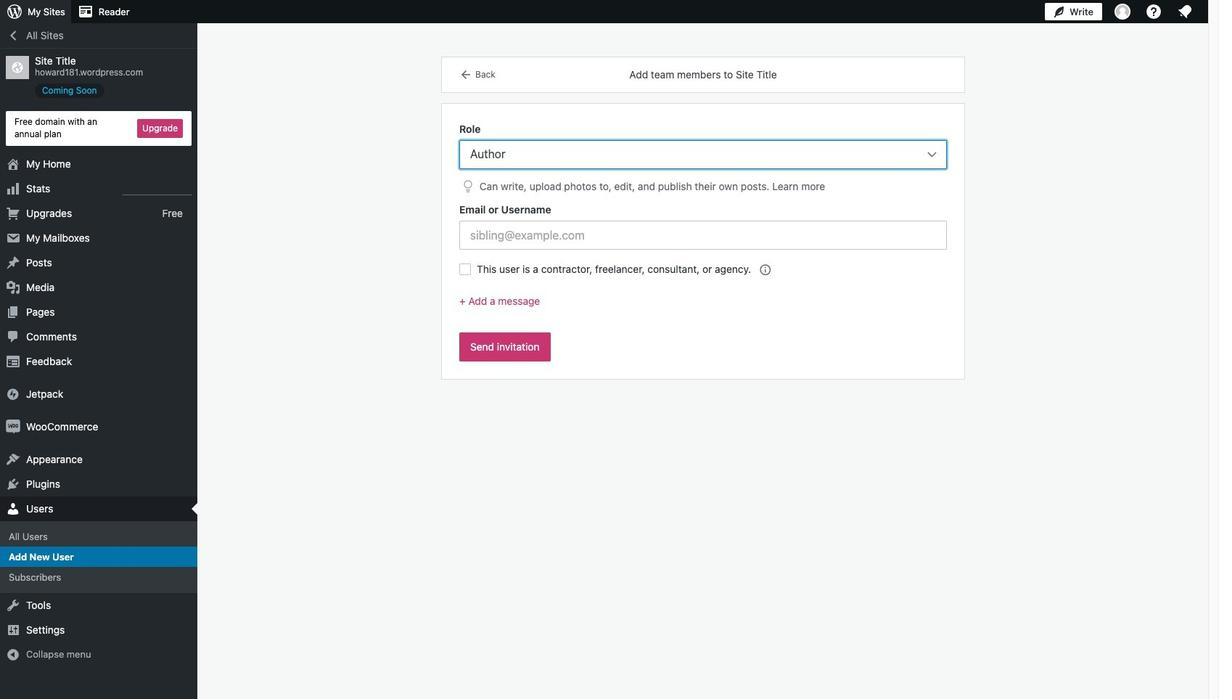 Task type: locate. For each thing, give the bounding box(es) containing it.
None checkbox
[[460, 264, 471, 275]]

img image
[[6, 387, 20, 401], [6, 419, 20, 434]]

1 vertical spatial img image
[[6, 419, 20, 434]]

0 vertical spatial group
[[460, 121, 947, 196]]

2 vertical spatial group
[[460, 293, 947, 321]]

1 vertical spatial group
[[460, 202, 947, 250]]

group
[[460, 121, 947, 196], [460, 202, 947, 250], [460, 293, 947, 321]]

0 vertical spatial img image
[[6, 387, 20, 401]]

1 group from the top
[[460, 121, 947, 196]]

1 img image from the top
[[6, 387, 20, 401]]

more information image
[[759, 263, 772, 276]]

my profile image
[[1115, 4, 1131, 20]]

3 group from the top
[[460, 293, 947, 321]]

help image
[[1145, 3, 1163, 20]]

main content
[[442, 57, 965, 379]]

2 img image from the top
[[6, 419, 20, 434]]



Task type: describe. For each thing, give the bounding box(es) containing it.
manage your notifications image
[[1177, 3, 1194, 20]]

sibling@example.com text field
[[460, 221, 947, 250]]

2 group from the top
[[460, 202, 947, 250]]

highest hourly views 0 image
[[123, 186, 192, 195]]



Task type: vqa. For each thing, say whether or not it's contained in the screenshot.
bottom group
yes



